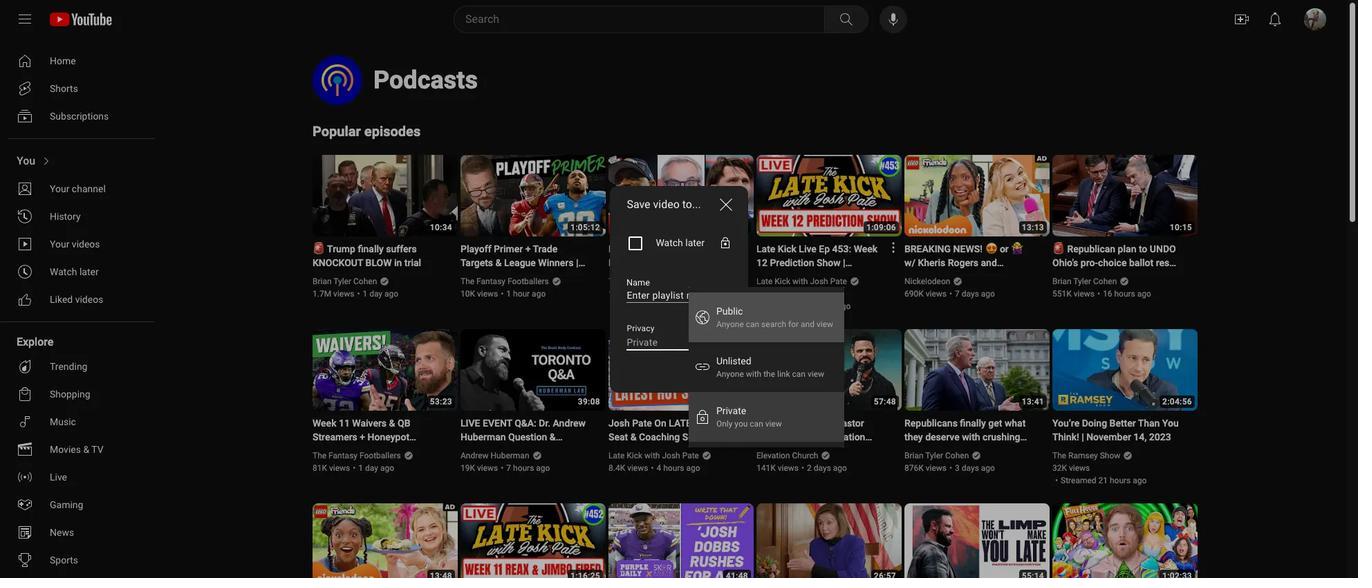 Task type: vqa. For each thing, say whether or not it's contained in the screenshot.


Task type: locate. For each thing, give the bounding box(es) containing it.
josh up seat
[[609, 418, 630, 429]]

view inside unlisted anyone with the link can view
[[808, 369, 825, 379]]

views for say hey by faith | pastor steven furtick | elevation church
[[778, 464, 799, 473]]

create button
[[692, 362, 743, 387]]

141k
[[757, 464, 776, 473]]

view inside public anyone can search for and view
[[817, 319, 834, 329]]

tyler up 551k views
[[1074, 277, 1092, 286]]

your
[[50, 183, 69, 194], [50, 239, 69, 250]]

+ inside 'week 11 waivers & qb streamers + honeypot players | fantasy football 2023 - ep. 1503'
[[360, 432, 365, 443]]

0 vertical spatial pate
[[831, 277, 847, 286]]

late up 8.4k
[[609, 451, 625, 461]]

ep left the 13
[[977, 285, 988, 296]]

payton
[[609, 257, 639, 268]]

your down history
[[50, 239, 69, 250]]

- down seat
[[609, 446, 612, 457]]

trending
[[50, 361, 87, 372]]

1 vertical spatial ep
[[977, 285, 988, 296]]

53:23 link
[[313, 329, 458, 412]]

& inside josh pate on latest hot seat & coaching search intel - wednesday update (late kick cut)
[[631, 432, 637, 443]]

1 horizontal spatial -
[[559, 271, 562, 282]]

1 anyone from the top
[[717, 319, 744, 329]]

seat
[[609, 432, 628, 443]]

🚨
[[313, 244, 325, 255], [1053, 244, 1065, 255]]

- down the winners
[[559, 271, 562, 282]]

brian up 1.7m at the left
[[313, 277, 332, 286]]

0 horizontal spatial week
[[313, 418, 337, 429]]

brian tyler cohen link up 1.7m views
[[313, 275, 378, 288]]

🚨 inside the 🚨 republican plan to undo ohio's pro-choice ballot result backfires
[[1053, 244, 1065, 255]]

podcasts
[[374, 66, 478, 95]]

days down hosbach
[[962, 289, 979, 299]]

1 day ago down "peaked"
[[659, 289, 695, 299]]

1 vertical spatial private
[[717, 405, 747, 416]]

0 vertical spatial late kick with josh pate
[[757, 277, 847, 286]]

tyler up 876k views
[[926, 451, 944, 461]]

show inside the 'late kick live ep 453: week 12 prediction show | coaching searches | new jp poll | heisman thoughts'
[[817, 257, 841, 268]]

huberman inside andrew huberman link
[[491, 451, 530, 461]]

views right 81k
[[329, 464, 350, 473]]

1 horizontal spatial finally
[[960, 418, 986, 429]]

the fantasy footballers up 81k views
[[313, 451, 401, 461]]

1 vertical spatial you
[[1163, 418, 1179, 429]]

53 minutes, 23 seconds element
[[430, 397, 452, 407]]

1 for blow
[[363, 289, 367, 299]]

the fantasy footballers link for football
[[461, 275, 550, 288]]

searches
[[800, 271, 840, 282]]

1 horizontal spatial in
[[496, 446, 503, 457]]

0 vertical spatial view
[[817, 319, 834, 329]]

10:15 link
[[1053, 155, 1198, 238]]

anyone for unlisted
[[717, 369, 744, 379]]

brian tyler cohen
[[313, 277, 377, 286], [1053, 277, 1117, 286], [905, 451, 969, 461]]

13 minutes, 41 seconds element
[[1022, 397, 1045, 407]]

ago down i
[[982, 289, 995, 299]]

cohen up 16
[[1094, 277, 1117, 286]]

1 🚨 from the left
[[313, 244, 325, 255]]

the for playoff primer + trade targets & league winners | fantasy football 2023 - ep. 1504
[[461, 277, 475, 286]]

1 vertical spatial football
[[388, 446, 424, 457]]

0 vertical spatial +
[[526, 244, 531, 255]]

2 horizontal spatial cohen
[[1094, 277, 1117, 286]]

🚨 inside '🚨 trump finally suffers knockout blow in trial'
[[313, 244, 325, 255]]

targets
[[461, 257, 493, 268]]

- down players on the left bottom of the page
[[337, 459, 340, 470]]

colin down wilson,"
[[698, 271, 720, 282]]

wednesday
[[614, 446, 664, 457]]

hours right 21
[[1110, 476, 1131, 486]]

1 horizontal spatial brian tyler cohen link
[[905, 450, 970, 462]]

you link
[[8, 147, 149, 175], [8, 147, 149, 175]]

+ inside playoff primer + trade targets & league winners | fantasy football 2023 - ep. 1504
[[526, 244, 531, 255]]

day down honeypot
[[365, 464, 378, 473]]

0 vertical spatial 7
[[955, 289, 960, 299]]

late kick with josh pate link up 59k views streamed 18 hours ago
[[757, 275, 848, 288]]

13 minutes, 48 seconds element
[[430, 572, 452, 578]]

brian tyler cohen link
[[313, 275, 378, 288], [1053, 275, 1118, 288], [905, 450, 970, 462]]

later up the russell
[[686, 237, 705, 248]]

| down streamers
[[347, 446, 350, 457]]

None search field
[[429, 6, 872, 33]]

channel
[[72, 183, 106, 194]]

fixed
[[641, 257, 667, 268]]

list box containing public
[[689, 287, 845, 447]]

live
[[461, 418, 480, 429]]

1 vertical spatial watch
[[50, 266, 77, 277]]

watch later inside option
[[656, 237, 705, 248]]

| right poll
[[776, 285, 778, 296]]

streamed inside 32k views streamed 21 hours ago
[[1061, 476, 1097, 486]]

7 down hosbach
[[955, 289, 960, 299]]

episodes
[[364, 123, 421, 140]]

0 horizontal spatial private
[[627, 337, 658, 348]]

say hey by faith | pastor steven furtick | elevation church link
[[757, 416, 886, 457]]

group
[[627, 280, 845, 454]]

kheris
[[918, 257, 946, 268]]

1 your from the top
[[50, 183, 69, 194]]

live down the movies
[[50, 472, 67, 483]]

with up 59k views streamed 18 hours ago
[[793, 277, 808, 286]]

list box inside group
[[689, 287, 845, 447]]

2 hours, 4 minutes, 56 seconds element
[[1163, 397, 1193, 407]]

hours
[[1115, 289, 1136, 299], [814, 302, 835, 311], [513, 464, 534, 473], [664, 464, 685, 473], [1110, 476, 1131, 486]]

1 for streamers
[[359, 464, 363, 473]]

1 horizontal spatial podcast
[[939, 285, 975, 296]]

and right "for" at the right bottom
[[801, 319, 815, 329]]

1 vertical spatial pate
[[632, 418, 652, 429]]

2 horizontal spatial josh
[[810, 277, 829, 286]]

2 vertical spatial -
[[337, 459, 340, 470]]

2 your from the top
[[50, 239, 69, 250]]

| right the winners
[[576, 257, 579, 268]]

elevation inside say hey by faith | pastor steven furtick | elevation church
[[826, 432, 866, 443]]

ago down on
[[536, 464, 550, 473]]

streamed for you're doing better than you think! | november 14, 2023
[[1061, 476, 1097, 486]]

1 vertical spatial 2023
[[1150, 432, 1172, 443]]

get
[[989, 418, 1003, 429]]

0 horizontal spatial later
[[79, 266, 99, 277]]

0 horizontal spatial ep
[[819, 244, 830, 255]]

views down andrew huberman
[[477, 464, 498, 473]]

live
[[799, 244, 817, 255], [50, 472, 67, 483]]

kick inside the 'late kick live ep 453: week 12 prediction show | coaching searches | new jp poll | heisman thoughts'
[[778, 244, 797, 255]]

| right 'faith'
[[831, 418, 834, 429]]

ago for broncos-bills reaction: "sean payton fixed russell wilson," bills have "peaked" | colin cowherd nfl
[[681, 289, 695, 299]]

1 day ago for russell
[[659, 289, 695, 299]]

1:09:06 link
[[757, 155, 902, 238]]

1 vertical spatial huberman
[[491, 451, 530, 461]]

ep
[[819, 244, 830, 255], [977, 285, 988, 296]]

1 vertical spatial in
[[496, 446, 503, 457]]

kick inside josh pate on latest hot seat & coaching search intel - wednesday update (late kick cut)
[[609, 459, 628, 470]]

church inside 'elevation church' link
[[792, 451, 819, 461]]

the up 81k
[[313, 451, 327, 461]]

shopping link
[[8, 381, 149, 408], [8, 381, 149, 408]]

to
[[1139, 244, 1148, 255]]

1 right 1.7m views
[[363, 289, 367, 299]]

views down ramsey
[[1070, 464, 1090, 473]]

in
[[394, 257, 402, 268], [496, 446, 503, 457]]

week up streamers
[[313, 418, 337, 429]]

week
[[854, 244, 878, 255], [313, 418, 337, 429]]

0 vertical spatial josh
[[810, 277, 829, 286]]

2 horizontal spatial brian tyler cohen
[[1053, 277, 1117, 286]]

fantasy inside playoff primer + trade targets & league winners | fantasy football 2023 - ep. 1504
[[461, 271, 495, 282]]

pate for coaching
[[683, 451, 699, 461]]

10 minutes, 34 seconds element
[[430, 223, 452, 232]]

2 horizontal spatial 2023
[[1150, 432, 1172, 443]]

ago for live event q&a: dr. andrew huberman question & answer in toronto, on
[[536, 464, 550, 473]]

1 vertical spatial streamed
[[1061, 476, 1097, 486]]

with inside republicans finally get what they deserve with crushing lawsuits
[[962, 432, 981, 443]]

brian up the 551k
[[1053, 277, 1072, 286]]

2 vertical spatial can
[[750, 419, 764, 429]]

or
[[1000, 244, 1009, 255]]

0 horizontal spatial tyler
[[334, 277, 351, 286]]

days for elevation
[[814, 464, 831, 473]]

1 vertical spatial ep.
[[343, 459, 356, 470]]

ep inside the 'late kick live ep 453: week 12 prediction show | coaching searches | new jp poll | heisman thoughts'
[[819, 244, 830, 255]]

57 minutes, 48 seconds element
[[874, 397, 897, 407]]

1 day ago down honeypot
[[359, 464, 394, 473]]

sports
[[50, 555, 78, 566]]

0 vertical spatial huberman
[[461, 432, 506, 443]]

2 horizontal spatial tyler
[[1074, 277, 1092, 286]]

your for your videos
[[50, 239, 69, 250]]

the fantasy footballers for football
[[461, 277, 549, 286]]

0 horizontal spatial 7
[[507, 464, 511, 473]]

2 days ago
[[807, 464, 847, 473]]

ago down honeypot
[[380, 464, 394, 473]]

answer
[[461, 446, 493, 457]]

finally up blow
[[358, 244, 384, 255]]

footballers down honeypot
[[360, 451, 401, 461]]

anyone down the unlisted
[[717, 369, 744, 379]]

0 vertical spatial watch
[[656, 237, 683, 248]]

2023 down than
[[1150, 432, 1172, 443]]

ago for republicans finally get what they deserve with crushing lawsuits
[[982, 464, 995, 473]]

late kick with josh pate up 59k views streamed 18 hours ago
[[757, 277, 847, 286]]

1 horizontal spatial 🚨
[[1053, 244, 1065, 255]]

1 horizontal spatial private
[[717, 405, 747, 416]]

cohen for blow
[[354, 277, 377, 286]]

kick right poll
[[775, 277, 791, 286]]

0 horizontal spatial late kick with josh pate
[[609, 451, 699, 461]]

1 horizontal spatial watch
[[656, 237, 683, 248]]

81k views
[[313, 464, 350, 473]]

league
[[504, 257, 536, 268]]

views for josh pate on latest hot seat & coaching search intel - wednesday update (late kick cut)
[[628, 464, 649, 473]]

1 horizontal spatial you
[[1163, 418, 1179, 429]]

1 vertical spatial coaching
[[639, 432, 680, 443]]

1:05:12 link
[[461, 155, 606, 238]]

1 down the colin cowherd podcast link
[[659, 289, 664, 299]]

football inside playoff primer + trade targets & league winners | fantasy football 2023 - ep. 1504
[[497, 271, 532, 282]]

kick for searches's "late kick with josh pate" link
[[775, 277, 791, 286]]

days for pressley
[[962, 289, 979, 299]]

late up 12
[[757, 244, 776, 255]]

football down honeypot
[[388, 446, 424, 457]]

broncos-
[[609, 244, 648, 255]]

watch later private element
[[656, 234, 716, 251]]

videos right liked
[[75, 294, 103, 305]]

0 vertical spatial coaching
[[757, 271, 798, 282]]

0 vertical spatial -
[[559, 271, 562, 282]]

pate up 4 hours ago
[[683, 451, 699, 461]]

1 vertical spatial elevation
[[757, 451, 790, 461]]

ep. left 1503
[[343, 459, 356, 470]]

hot
[[706, 418, 721, 429]]

1 day ago down blow
[[363, 289, 399, 299]]

7 hours ago
[[507, 464, 550, 473]]

& left the qb
[[389, 418, 395, 429]]

2023 inside playoff primer + trade targets & league winners | fantasy football 2023 - ep. 1504
[[535, 271, 557, 282]]

views for broncos-bills reaction: "sean payton fixed russell wilson," bills have "peaked" | colin cowherd nfl
[[630, 289, 651, 299]]

39 minutes, 8 seconds element
[[578, 397, 600, 407]]

trump
[[327, 244, 356, 255]]

new
[[848, 271, 867, 282]]

0 horizontal spatial brian
[[313, 277, 332, 286]]

w/
[[905, 257, 916, 268]]

| down 453:
[[843, 257, 846, 268]]

avatar image image
[[1305, 8, 1327, 30]]

streamed inside 59k views streamed 18 hours ago
[[765, 302, 801, 311]]

tyler up 1.7m views
[[334, 277, 351, 286]]

1 hour, 9 minutes, 6 seconds element
[[867, 223, 897, 232]]

1 horizontal spatial cohen
[[946, 451, 969, 461]]

brian tyler cohen for blow
[[313, 277, 377, 286]]

pate for prediction
[[831, 277, 847, 286]]

week 11 waivers & qb streamers + honeypot players | fantasy football 2023 - ep. 1503 link
[[313, 416, 441, 470]]

knockout
[[313, 257, 363, 268]]

7 for toronto,
[[507, 464, 511, 473]]

football inside 'week 11 waivers & qb streamers + honeypot players | fantasy football 2023 - ep. 1503'
[[388, 446, 424, 457]]

coaching
[[757, 271, 798, 282], [639, 432, 680, 443]]

tyler for blow
[[334, 277, 351, 286]]

ago for say hey by faith | pastor steven furtick | elevation church
[[834, 464, 847, 473]]

brian tyler cohen up 551k views
[[1053, 277, 1117, 286]]

12:01 link
[[609, 155, 754, 238]]

1 horizontal spatial 2023
[[535, 271, 557, 282]]

1 for fixed
[[659, 289, 664, 299]]

0 vertical spatial elevation
[[826, 432, 866, 443]]

- inside playoff primer + trade targets & league winners | fantasy football 2023 - ep. 1504
[[559, 271, 562, 282]]

4 hours ago
[[657, 464, 701, 473]]

view up steven
[[766, 419, 782, 429]]

0 horizontal spatial finally
[[358, 244, 384, 255]]

& up the wednesday
[[631, 432, 637, 443]]

church inside say hey by faith | pastor steven furtick | elevation church
[[757, 446, 788, 457]]

watch up the fixed
[[656, 237, 683, 248]]

live inside the 'late kick live ep 453: week 12 prediction show | coaching searches | new jp poll | heisman thoughts'
[[799, 244, 817, 255]]

the
[[764, 369, 776, 379]]

1 vertical spatial late kick with josh pate
[[609, 451, 699, 461]]

145k
[[609, 289, 628, 299]]

0 vertical spatial the fantasy footballers
[[461, 277, 549, 286]]

with right deserve
[[962, 432, 981, 443]]

0 vertical spatial late kick with josh pate link
[[757, 275, 848, 288]]

2023 inside 'week 11 waivers & qb streamers + honeypot players | fantasy football 2023 - ep. 1503'
[[313, 459, 335, 470]]

1 horizontal spatial late kick with josh pate link
[[757, 275, 848, 288]]

views right the 59k
[[773, 289, 794, 299]]

hours right 18
[[814, 302, 835, 311]]

ago right the 3
[[982, 464, 995, 473]]

late inside the 'late kick live ep 453: week 12 prediction show | coaching searches | new jp poll | heisman thoughts'
[[757, 244, 776, 255]]

1 horizontal spatial brian
[[905, 451, 924, 461]]

unlisted option
[[689, 342, 845, 392]]

private option
[[689, 392, 845, 442]]

you
[[735, 419, 748, 429]]

0 horizontal spatial streamed
[[765, 302, 801, 311]]

watch up liked
[[50, 266, 77, 277]]

ep. down the winners
[[565, 271, 578, 282]]

0 horizontal spatial football
[[388, 446, 424, 457]]

watch later down your videos
[[50, 266, 99, 277]]

Watch later checkbox
[[627, 234, 732, 252]]

footballers up 1 hour ago
[[508, 277, 549, 286]]

& inside 'week 11 waivers & qb streamers + honeypot players | fantasy football 2023 - ep. 1503'
[[389, 418, 395, 429]]

on
[[655, 418, 667, 429]]

suffers
[[386, 244, 417, 255]]

the fantasy footballers link for fantasy
[[313, 450, 402, 462]]

brian tyler cohen link for ohio's
[[1053, 275, 1118, 288]]

trending link
[[8, 353, 149, 381], [8, 353, 149, 381]]

0 vertical spatial football
[[497, 271, 532, 282]]

views left the 3
[[926, 464, 947, 473]]

141k views
[[757, 464, 799, 473]]

video
[[653, 198, 680, 211]]

1 horizontal spatial tyler
[[926, 451, 944, 461]]

🚨 trump finally suffers knockout blow in trial link
[[313, 242, 441, 270]]

later
[[686, 237, 705, 248], [79, 266, 99, 277]]

anyone inside public anyone can search for and view
[[717, 319, 744, 329]]

views for playoff primer + trade targets & league winners | fantasy football 2023 - ep. 1504
[[477, 289, 498, 299]]

1 vertical spatial your
[[50, 239, 69, 250]]

coaching inside the 'late kick live ep 453: week 12 prediction show | coaching searches | new jp poll | heisman thoughts'
[[757, 271, 798, 282]]

|
[[576, 257, 579, 268], [843, 257, 846, 268], [693, 271, 695, 282], [843, 271, 845, 282], [776, 285, 778, 296], [831, 418, 834, 429], [821, 432, 824, 443], [1082, 432, 1085, 443], [347, 446, 350, 457]]

1 horizontal spatial andrew
[[553, 418, 586, 429]]

anyone inside unlisted anyone with the link can view
[[717, 369, 744, 379]]

steven
[[757, 432, 786, 443]]

0 horizontal spatial josh
[[609, 418, 630, 429]]

coaching inside josh pate on latest hot seat & coaching search intel - wednesday update (late kick cut)
[[639, 432, 680, 443]]

brian up 876k
[[905, 451, 924, 461]]

1 vertical spatial 7
[[507, 464, 511, 473]]

ep left 453:
[[819, 244, 830, 255]]

0 vertical spatial ep.
[[565, 271, 578, 282]]

late kick with josh pate for searches
[[757, 277, 847, 286]]

views for republicans finally get what they deserve with crushing lawsuits
[[926, 464, 947, 473]]

watch later up the russell
[[656, 237, 705, 248]]

brian tyler cohen for ohio's
[[1053, 277, 1117, 286]]

1 horizontal spatial streamed
[[1061, 476, 1097, 486]]

huberman up 7 hours ago
[[491, 451, 530, 461]]

view right "for" at the right bottom
[[817, 319, 834, 329]]

streamed for late kick live ep 453: week 12 prediction show | coaching searches | new jp poll | heisman thoughts
[[765, 302, 801, 311]]

podcast up enter playlist name... field
[[680, 277, 711, 286]]

1 horizontal spatial colin
[[698, 271, 720, 282]]

🚨 republican plan to undo ohio's pro-choice ballot result backfires
[[1053, 244, 1181, 282]]

anyone
[[717, 319, 744, 329], [717, 369, 744, 379]]

ago for 🚨 trump finally suffers knockout blow in trial
[[385, 289, 399, 299]]

ep inside the "breaking news! 😍 or 🙅‍♀️ w/ kheris rogers and pressley hosbach i lego friends podcast ep 13"
[[977, 285, 988, 296]]

streamed up search
[[765, 302, 801, 311]]

2 anyone from the top
[[717, 369, 744, 379]]

0 vertical spatial in
[[394, 257, 402, 268]]

1 horizontal spatial the fantasy footballers
[[461, 277, 549, 286]]

brian tyler cohen up 1.7m views
[[313, 277, 377, 286]]

32k
[[1053, 464, 1067, 473]]

1 horizontal spatial +
[[526, 244, 531, 255]]

8.4k views
[[609, 464, 649, 473]]

colin up 145k views
[[625, 277, 644, 286]]

the inside 'link'
[[1053, 451, 1067, 461]]

1 horizontal spatial ep
[[977, 285, 988, 296]]

1 horizontal spatial bills
[[648, 244, 666, 255]]

| right think!
[[1082, 432, 1085, 443]]

1 horizontal spatial 7
[[955, 289, 960, 299]]

0 horizontal spatial ep.
[[343, 459, 356, 470]]

josh up 59k views streamed 18 hours ago
[[810, 277, 829, 286]]

huberman up answer
[[461, 432, 506, 443]]

ago for breaking news! 😍 or 🙅‍♀️ w/ kheris rogers and pressley hosbach i lego friends podcast ep 13
[[982, 289, 995, 299]]

your up history
[[50, 183, 69, 194]]

cohen up the 3
[[946, 451, 969, 461]]

home link
[[8, 47, 149, 75], [8, 47, 149, 75]]

and down 😍
[[981, 257, 997, 268]]

1 vertical spatial the fantasy footballers link
[[313, 450, 402, 462]]

videos for liked videos
[[75, 294, 103, 305]]

crushing
[[983, 432, 1021, 443]]

unlisted anyone with the link can view
[[717, 355, 825, 379]]

andrew inside live event q&a: dr. andrew huberman question & answer in toronto, on
[[553, 418, 586, 429]]

1 vertical spatial -
[[609, 446, 612, 457]]

1 horizontal spatial the fantasy footballers link
[[461, 275, 550, 288]]

0 vertical spatial live
[[799, 244, 817, 255]]

cowherd inside broncos-bills reaction: "sean payton fixed russell wilson," bills have "peaked" | colin cowherd nfl
[[609, 285, 647, 296]]

🚨 for 🚨 republican plan to undo ohio's pro-choice ballot result backfires
[[1053, 244, 1065, 255]]

- inside josh pate on latest hot seat & coaching search intel - wednesday update (late kick cut)
[[609, 446, 612, 457]]

1 vertical spatial late kick with josh pate link
[[609, 450, 700, 462]]

and inside the "breaking news! 😍 or 🙅‍♀️ w/ kheris rogers and pressley hosbach i lego friends podcast ep 13"
[[981, 257, 997, 268]]

hours down toronto,
[[513, 464, 534, 473]]

history
[[50, 211, 81, 222]]

coaching up poll
[[757, 271, 798, 282]]

view inside "private only you can view"
[[766, 419, 782, 429]]

| down 'faith'
[[821, 432, 824, 443]]

kick for late kick live ep 453: week 12 prediction show | coaching searches | new jp poll | heisman thoughts 'link'
[[778, 244, 797, 255]]

can right link at the bottom of page
[[792, 369, 806, 379]]

0 horizontal spatial and
[[801, 319, 815, 329]]

55 minutes, 14 seconds element
[[1022, 572, 1045, 578]]

2 vertical spatial late
[[609, 451, 625, 461]]

12 minutes, 1 second element
[[726, 223, 749, 232]]

19k views
[[461, 464, 498, 473]]

ago right hour
[[532, 289, 546, 299]]

subscriptions link
[[8, 102, 149, 130], [8, 102, 149, 130]]

0 horizontal spatial in
[[394, 257, 402, 268]]

cohen for deserve
[[946, 451, 969, 461]]

0 vertical spatial the fantasy footballers link
[[461, 275, 550, 288]]

andrew up 19k views
[[461, 451, 489, 461]]

kick left cut)
[[609, 459, 628, 470]]

ago for playoff primer + trade targets & league winners | fantasy football 2023 - ep. 1504
[[532, 289, 546, 299]]

0 vertical spatial show
[[817, 257, 841, 268]]

1 vertical spatial live
[[50, 472, 67, 483]]

ago inside 59k views streamed 18 hours ago
[[837, 302, 851, 311]]

tyler for ohio's
[[1074, 277, 1092, 286]]

0 horizontal spatial the fantasy footballers
[[313, 451, 401, 461]]

0 vertical spatial ep
[[819, 244, 830, 255]]

1 vertical spatial can
[[792, 369, 806, 379]]

views down backfires
[[1074, 289, 1095, 299]]

the up 10k
[[461, 277, 475, 286]]

0 horizontal spatial elevation
[[757, 451, 790, 461]]

2023 inside you're doing better than you think! | november 14, 2023
[[1150, 432, 1172, 443]]

late up the 59k
[[757, 277, 773, 286]]

| inside 'week 11 waivers & qb streamers + honeypot players | fantasy football 2023 - ep. 1503'
[[347, 446, 350, 457]]

cohen for ohio's
[[1094, 277, 1117, 286]]

0 vertical spatial and
[[981, 257, 997, 268]]

fantasy inside 'week 11 waivers & qb streamers + honeypot players | fantasy football 2023 - ep. 1503'
[[352, 446, 386, 457]]

0 vertical spatial finally
[[358, 244, 384, 255]]

streamed down 32k
[[1061, 476, 1097, 486]]

views right 10k
[[477, 289, 498, 299]]

brian for 🚨 republican plan to undo ohio's pro-choice ballot result backfires
[[1053, 277, 1072, 286]]

later inside watch later private element
[[686, 237, 705, 248]]

winners
[[538, 257, 574, 268]]

1 vertical spatial late
[[757, 277, 773, 286]]

🚨 up ohio's
[[1053, 244, 1065, 255]]

0 vertical spatial you
[[17, 154, 35, 167]]

videos
[[72, 239, 100, 250], [75, 294, 103, 305]]

list box
[[689, 287, 845, 447]]

0 vertical spatial later
[[686, 237, 705, 248]]

1 horizontal spatial week
[[854, 244, 878, 255]]

2 🚨 from the left
[[1053, 244, 1065, 255]]

1 horizontal spatial and
[[981, 257, 997, 268]]

brian for republicans finally get what they deserve with crushing lawsuits
[[905, 451, 924, 461]]

1 left hour
[[507, 289, 511, 299]]



Task type: describe. For each thing, give the bounding box(es) containing it.
finally inside republicans finally get what they deserve with crushing lawsuits
[[960, 418, 986, 429]]

only
[[717, 419, 733, 429]]

thoughts
[[821, 285, 863, 296]]

public option
[[689, 292, 845, 342]]

elevation church link
[[757, 450, 820, 462]]

& left tv
[[83, 444, 89, 455]]

josh for prediction
[[810, 277, 829, 286]]

1 hour, 5 minutes, 12 seconds element
[[571, 223, 600, 232]]

liked videos
[[50, 294, 103, 305]]

8.4k
[[609, 464, 626, 473]]

& inside playoff primer + trade targets & league winners | fantasy football 2023 - ep. 1504
[[496, 257, 502, 268]]

lego
[[990, 271, 1014, 282]]

Create text field
[[703, 369, 732, 380]]

huberman inside live event q&a: dr. andrew huberman question & answer in toronto, on
[[461, 432, 506, 443]]

hey
[[775, 418, 792, 429]]

jp
[[869, 271, 881, 282]]

hours inside 32k views streamed 21 hours ago
[[1110, 476, 1131, 486]]

to...
[[683, 198, 701, 211]]

1 vertical spatial show
[[1100, 451, 1121, 461]]

hours for 🚨 republican plan to undo ohio's pro-choice ballot result backfires
[[1115, 289, 1136, 299]]

late kick with josh pate link for searches
[[757, 275, 848, 288]]

can inside "private only you can view"
[[750, 419, 764, 429]]

10:24 link
[[609, 329, 754, 412]]

latest
[[669, 418, 703, 429]]

view for public
[[817, 319, 834, 329]]

late kick with josh pate link for wednesday
[[609, 450, 700, 462]]

deserve
[[926, 432, 960, 443]]

reaction:
[[669, 244, 709, 255]]

tyler for deserve
[[926, 451, 944, 461]]

elevation church
[[757, 451, 819, 461]]

honeypot
[[368, 432, 410, 443]]

ep. inside 'week 11 waivers & qb streamers + honeypot players | fantasy football 2023 - ep. 1503'
[[343, 459, 356, 470]]

breaking
[[905, 244, 951, 255]]

views for 🚨 trump finally suffers knockout blow in trial
[[334, 289, 354, 299]]

Save video to... text field
[[627, 198, 701, 211]]

hours for live event q&a: dr. andrew huberman question & answer in toronto, on
[[513, 464, 534, 473]]

ago for week 11 waivers & qb streamers + honeypot players | fantasy football 2023 - ep. 1503
[[380, 464, 394, 473]]

poll
[[757, 285, 773, 296]]

josh pate on latest hot seat & coaching search intel - wednesday update (late kick cut)
[[609, 418, 734, 470]]

views for week 11 waivers & qb streamers + honeypot players | fantasy football 2023 - ep. 1503
[[329, 464, 350, 473]]

popular episodes
[[313, 123, 421, 140]]

hour
[[513, 289, 530, 299]]

you're doing better than you think! | november 14, 2023 link
[[1053, 416, 1182, 444]]

ago for 🚨 republican plan to undo ohio's pro-choice ballot result backfires
[[1138, 289, 1152, 299]]

the up 145k at the left
[[609, 277, 623, 286]]

public
[[717, 305, 743, 317]]

the ramsey show
[[1053, 451, 1121, 461]]

🚨 for 🚨 trump finally suffers knockout blow in trial
[[313, 244, 325, 255]]

colin inside the colin cowherd podcast link
[[625, 277, 644, 286]]

876k views
[[905, 464, 947, 473]]

podcasts main content
[[166, 39, 1348, 578]]

0 horizontal spatial live
[[50, 472, 67, 483]]

1 vertical spatial bills
[[609, 271, 627, 282]]

🚨 republican plan to undo ohio's pro-choice ballot result backfires link
[[1053, 242, 1182, 282]]

views inside 59k views streamed 18 hours ago
[[773, 289, 794, 299]]

music
[[50, 416, 76, 428]]

kick for "late kick with josh pate" link related to wednesday
[[627, 451, 643, 461]]

russell
[[670, 257, 701, 268]]

| left the new
[[843, 271, 845, 282]]

nickelodeon
[[905, 277, 951, 286]]

the for week 11 waivers & qb streamers + honeypot players | fantasy football 2023 - ep. 1503
[[313, 451, 327, 461]]

private inside "private only you can view"
[[717, 405, 747, 416]]

the fantasy footballers for fantasy
[[313, 451, 401, 461]]

7 for hosbach
[[955, 289, 960, 299]]

ep. inside playoff primer + trade targets & league winners | fantasy football 2023 - ep. 1504
[[565, 271, 578, 282]]

cut)
[[630, 459, 648, 470]]

late for late kick live ep 453: week 12 prediction show | coaching searches | new jp poll | heisman thoughts
[[757, 277, 773, 286]]

group containing public
[[627, 280, 845, 454]]

josh inside josh pate on latest hot seat & coaching search intel - wednesday update (late kick cut)
[[609, 418, 630, 429]]

10:34
[[430, 223, 452, 232]]

0/150
[[709, 304, 732, 314]]

hours inside 59k views streamed 18 hours ago
[[814, 302, 835, 311]]

57:48
[[874, 397, 897, 407]]

views for live event q&a: dr. andrew huberman question & answer in toronto, on
[[477, 464, 498, 473]]

podcast inside the "breaking news! 😍 or 🙅‍♀️ w/ kheris rogers and pressley hosbach i lego friends podcast ep 13"
[[939, 285, 975, 296]]

1 day ago for in
[[363, 289, 399, 299]]

"sean
[[712, 244, 737, 255]]

footballers for fantasy
[[360, 451, 401, 461]]

explore
[[17, 336, 54, 349]]

dr.
[[539, 418, 551, 429]]

footballers for football
[[508, 277, 549, 286]]

late for josh pate on latest hot seat & coaching search intel - wednesday update (late kick cut)
[[609, 451, 625, 461]]

14,
[[1134, 432, 1147, 443]]

in inside live event q&a: dr. andrew huberman question & answer in toronto, on
[[496, 446, 503, 457]]

you're doing better than you think! | november 14, 2023
[[1053, 418, 1179, 443]]

1 vertical spatial watch later
[[50, 266, 99, 277]]

ago inside 32k views streamed 21 hours ago
[[1133, 476, 1147, 486]]

colin inside broncos-bills reaction: "sean payton fixed russell wilson," bills have "peaked" | colin cowherd nfl
[[698, 271, 720, 282]]

heisman
[[781, 285, 819, 296]]

josh for coaching
[[662, 451, 681, 461]]

690k views
[[905, 289, 947, 299]]

shopping
[[50, 389, 90, 400]]

11
[[339, 418, 350, 429]]

with inside unlisted anyone with the link can view
[[746, 369, 762, 379]]

hours for josh pate on latest hot seat & coaching search intel - wednesday update (late kick cut)
[[664, 464, 685, 473]]

13
[[991, 285, 1002, 296]]

playoff primer + trade targets & league winners | fantasy football 2023 - ep. 1504
[[461, 244, 579, 296]]

Podcasts text field
[[374, 66, 478, 95]]

anyone for public
[[717, 319, 744, 329]]

republican
[[1068, 244, 1116, 255]]

home
[[50, 55, 76, 66]]

and inside public anyone can search for and view
[[801, 319, 815, 329]]

10 minutes, 15 seconds element
[[1170, 223, 1193, 232]]

republicans finally get what they deserve with crushing lawsuits
[[905, 418, 1026, 457]]

popular
[[313, 123, 361, 140]]

in inside '🚨 trump finally suffers knockout blow in trial'
[[394, 257, 402, 268]]

broncos-bills reaction: "sean payton fixed russell wilson," bills have "peaked" | colin cowherd nfl link
[[609, 242, 737, 296]]

59k views streamed 18 hours ago
[[757, 289, 851, 311]]

pate inside josh pate on latest hot seat & coaching search intel - wednesday update (late kick cut)
[[632, 418, 652, 429]]

your for your channel
[[50, 183, 69, 194]]

fantasy up 81k views
[[329, 451, 358, 461]]

0 vertical spatial bills
[[648, 244, 666, 255]]

& inside live event q&a: dr. andrew huberman question & answer in toronto, on
[[550, 432, 556, 443]]

finally inside '🚨 trump finally suffers knockout blow in trial'
[[358, 244, 384, 255]]

privacy
[[627, 323, 655, 333]]

ohio's
[[1053, 257, 1079, 268]]

q&a:
[[515, 418, 537, 429]]

views inside 32k views streamed 21 hours ago
[[1070, 464, 1090, 473]]

12
[[757, 257, 768, 268]]

fantasy up 10k views
[[477, 277, 506, 286]]

brian tyler cohen link for blow
[[313, 275, 378, 288]]

days right the 3
[[962, 464, 979, 473]]

rogers
[[948, 257, 979, 268]]

views for breaking news! 😍 or 🙅‍♀️ w/ kheris rogers and pressley hosbach i lego friends podcast ep 13
[[926, 289, 947, 299]]

can inside public anyone can search for and view
[[746, 319, 760, 329]]

movies
[[50, 444, 81, 455]]

453:
[[833, 244, 852, 255]]

week inside the 'late kick live ep 453: week 12 prediction show | coaching searches | new jp poll | heisman thoughts'
[[854, 244, 878, 255]]

16
[[1103, 289, 1113, 299]]

late kick with josh pate for wednesday
[[609, 451, 699, 461]]

lawsuits
[[905, 446, 941, 457]]

13:41
[[1022, 397, 1045, 407]]

republicans finally get what they deserve with crushing lawsuits link
[[905, 416, 1034, 457]]

21
[[1099, 476, 1108, 486]]

1 hour, 16 minutes, 25 seconds element
[[571, 572, 600, 578]]

day for streamers
[[365, 464, 378, 473]]

blow
[[366, 257, 392, 268]]

news!
[[954, 244, 983, 255]]

0 vertical spatial private
[[627, 337, 658, 348]]

26 minutes, 57 seconds element
[[874, 572, 897, 578]]

ago for josh pate on latest hot seat & coaching search intel - wednesday update (late kick cut)
[[687, 464, 701, 473]]

13 minutes, 13 seconds element
[[1022, 223, 1045, 232]]

doing
[[1082, 418, 1108, 429]]

1 vertical spatial andrew
[[461, 451, 489, 461]]

day for blow
[[370, 289, 383, 299]]

views for 🚨 republican plan to undo ohio's pro-choice ballot result backfires
[[1074, 289, 1095, 299]]

brian tyler cohen link for deserve
[[905, 450, 970, 462]]

| inside you're doing better than you think! | november 14, 2023
[[1082, 432, 1085, 443]]

live event q&a: dr. andrew huberman question & answer in toronto, on
[[461, 418, 586, 457]]

- inside 'week 11 waivers & qb streamers + honeypot players | fantasy football 2023 - ep. 1503'
[[337, 459, 340, 470]]

41 minutes, 48 seconds element
[[726, 572, 749, 578]]

10k
[[461, 289, 475, 299]]

event
[[483, 418, 512, 429]]

you inside you're doing better than you think! | november 14, 2023
[[1163, 418, 1179, 429]]

with up 4
[[645, 451, 660, 461]]

1 for &
[[507, 289, 511, 299]]

waivers
[[352, 418, 387, 429]]

0 horizontal spatial podcast
[[680, 277, 711, 286]]

link
[[778, 369, 790, 379]]

view for unlisted
[[808, 369, 825, 379]]

brian for 🚨 trump finally suffers knockout blow in trial
[[313, 277, 332, 286]]

1 day ago for +
[[359, 464, 394, 473]]

59k
[[757, 289, 771, 299]]

backfires
[[1053, 271, 1103, 282]]

playoff primer + trade targets & league winners | fantasy football 2023 - ep. 1504 link
[[461, 242, 589, 296]]

brian tyler cohen for deserve
[[905, 451, 969, 461]]

save
[[627, 198, 651, 211]]

broncos-bills reaction: "sean payton fixed russell wilson," bills have "peaked" | colin cowherd nfl
[[609, 244, 737, 296]]

hosbach
[[944, 271, 983, 282]]

the colin cowherd podcast
[[609, 277, 711, 286]]

videos for your videos
[[72, 239, 100, 250]]

the ramsey show link
[[1053, 450, 1122, 462]]

| inside playoff primer + trade targets & league winners | fantasy football 2023 - ep. 1504
[[576, 257, 579, 268]]

day for fixed
[[666, 289, 679, 299]]

watch inside option
[[656, 237, 683, 248]]

1:09:06
[[867, 223, 897, 232]]

Search text field
[[466, 10, 822, 28]]

the for you're doing better than you think! | november 14, 2023
[[1053, 451, 1067, 461]]

1 hour, 2 minutes, 33 seconds element
[[1163, 572, 1193, 578]]

by
[[794, 418, 805, 429]]

choice
[[1099, 257, 1127, 268]]

week inside 'week 11 waivers & qb streamers + honeypot players | fantasy football 2023 - ep. 1503'
[[313, 418, 337, 429]]

qb
[[398, 418, 411, 429]]

32k views streamed 21 hours ago
[[1053, 464, 1147, 486]]

0 horizontal spatial you
[[17, 154, 35, 167]]

13:13 link
[[905, 155, 1050, 238]]

can inside unlisted anyone with the link can view
[[792, 369, 806, 379]]

Enter playlist name... field
[[627, 288, 732, 302]]

| inside broncos-bills reaction: "sean payton fixed russell wilson," bills have "peaked" | colin cowherd nfl
[[693, 271, 695, 282]]

the colin cowherd podcast link
[[609, 275, 712, 288]]

145k views
[[609, 289, 651, 299]]

cowherd inside the colin cowherd podcast link
[[646, 277, 678, 286]]

wilson,"
[[704, 257, 737, 268]]



